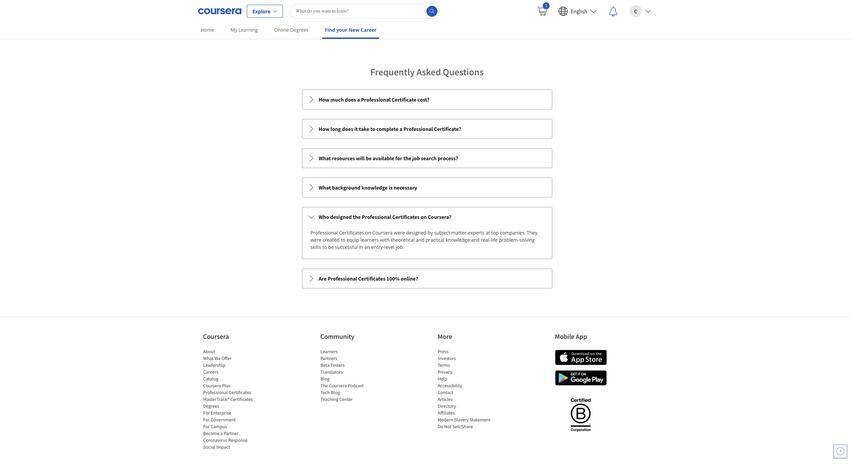 Task type: vqa. For each thing, say whether or not it's contained in the screenshot.
Translators link
yes



Task type: describe. For each thing, give the bounding box(es) containing it.
careers
[[203, 369, 218, 375]]

statement
[[470, 417, 491, 423]]

background
[[332, 184, 361, 191]]

new
[[349, 27, 360, 33]]

available
[[373, 155, 395, 162]]

how for how much does a professional certificate cost?
[[319, 96, 330, 103]]

What do you want to learn? text field
[[290, 4, 440, 19]]

professional inside "about what we offer leadership careers catalog coursera plus professional certificates mastertrack® certificates degrees for enterprise for government for campus become a partner coronavirus response social impact"
[[203, 390, 228, 396]]

online?
[[401, 275, 418, 282]]

affiliates link
[[438, 410, 455, 416]]

coursera inside professional certificates on coursera were designed by subject matter experts at top companies. they were created to equip learners with theoretical and practical knowledge and real-life problem-solving skills to be successful in an entry-level job.
[[373, 230, 393, 236]]

help
[[438, 376, 447, 382]]

1 button
[[414, 0, 420, 8]]

4 button
[[434, 0, 441, 8]]

100%
[[387, 275, 400, 282]]

certificates up "theoretical"
[[393, 214, 420, 221]]

level
[[385, 244, 395, 251]]

0 vertical spatial the
[[404, 155, 411, 162]]

real-
[[481, 237, 491, 243]]

list containing 1
[[223, 0, 632, 8]]

1 vertical spatial blog
[[331, 390, 340, 396]]

how much does a professional certificate cost? button
[[302, 90, 552, 109]]

how long does it take to complete a professional certificate?
[[319, 126, 461, 132]]

for
[[396, 155, 402, 162]]

certificates down professional certificates link at bottom
[[230, 397, 253, 403]]

professional inside professional certificates on coursera were designed by subject matter experts at top companies. they were created to equip learners with theoretical and practical knowledge and real-life problem-solving skills to be successful in an entry-level job.
[[311, 230, 338, 236]]

job.
[[396, 244, 404, 251]]

1 inside button
[[416, 0, 418, 7]]

press link
[[438, 349, 449, 355]]

certificate?
[[434, 126, 461, 132]]

designed inside dropdown button
[[330, 214, 352, 221]]

skills
[[311, 244, 321, 251]]

careers link
[[203, 369, 218, 375]]

a inside 'dropdown button'
[[400, 126, 403, 132]]

mobile app
[[555, 332, 588, 341]]

they
[[527, 230, 538, 236]]

app
[[576, 332, 588, 341]]

slavery
[[454, 417, 469, 423]]

job
[[413, 155, 420, 162]]

questions
[[443, 66, 484, 78]]

be inside professional certificates on coursera were designed by subject matter experts at top companies. they were created to equip learners with theoretical and practical knowledge and real-life problem-solving skills to be successful in an entry-level job.
[[328, 244, 334, 251]]

investors
[[438, 356, 456, 362]]

learning
[[239, 27, 258, 33]]

does for a
[[345, 96, 356, 103]]

get it on google play image
[[555, 371, 607, 386]]

accessibility link
[[438, 383, 462, 389]]

download on the app store image
[[555, 350, 607, 365]]

english
[[571, 8, 588, 14]]

long
[[331, 126, 341, 132]]

with
[[380, 237, 390, 243]]

articles
[[438, 397, 453, 403]]

affiliates
[[438, 410, 455, 416]]

is
[[389, 184, 393, 191]]

social
[[203, 444, 215, 450]]

help link
[[438, 376, 447, 382]]

center
[[339, 397, 353, 403]]

what resources will be available for the job search process? button
[[302, 149, 552, 168]]

much
[[331, 96, 344, 103]]

terms link
[[438, 362, 450, 369]]

experts
[[468, 230, 485, 236]]

a inside dropdown button
[[357, 96, 360, 103]]

list for more
[[438, 348, 496, 430]]

your
[[337, 27, 348, 33]]

be inside dropdown button
[[366, 155, 372, 162]]

1 for from the top
[[203, 410, 210, 416]]

what resources will be available for the job search process?
[[319, 155, 458, 162]]

0 vertical spatial degrees
[[290, 27, 309, 33]]

process?
[[438, 155, 458, 162]]

translators
[[321, 369, 343, 375]]

what for what resources will be available for the job search process?
[[319, 155, 331, 162]]

leadership
[[203, 362, 225, 369]]

become
[[203, 431, 219, 437]]

1 vertical spatial the
[[353, 214, 361, 221]]

directory
[[438, 403, 456, 409]]

successful
[[335, 244, 358, 251]]

are professional certificates 100% online?
[[319, 275, 418, 282]]

2 button
[[420, 0, 427, 8]]

not
[[444, 424, 452, 430]]

professional certificates on coursera were designed by subject matter experts at top companies. they were created to equip learners with theoretical and practical knowledge and real-life problem-solving skills to be successful in an entry-level job.
[[311, 230, 538, 251]]

tech blog link
[[321, 390, 340, 396]]

find your new career link
[[322, 22, 379, 39]]

list for community
[[321, 348, 378, 403]]

directory link
[[438, 403, 456, 409]]

4
[[436, 0, 439, 7]]

by
[[428, 230, 433, 236]]

who
[[319, 214, 329, 221]]

matter
[[452, 230, 467, 236]]

entry-
[[371, 244, 385, 251]]

mastertrack® certificates link
[[203, 397, 253, 403]]

on inside dropdown button
[[421, 214, 427, 221]]

how long does it take to complete a professional certificate? button
[[302, 120, 552, 139]]

frequently asked questions
[[371, 66, 484, 78]]

what inside "about what we offer leadership careers catalog coursera plus professional certificates mastertrack® certificates degrees for enterprise for government for campus become a partner coronavirus response social impact"
[[203, 356, 213, 362]]

who designed the professional certificates on coursera?
[[319, 214, 452, 221]]

teaching center link
[[321, 397, 353, 403]]

articles link
[[438, 397, 453, 403]]

professional certificates link
[[203, 390, 251, 396]]

explore certificates link
[[223, 0, 632, 18]]

created
[[323, 237, 340, 243]]

what for what background knowledge is necessary
[[319, 184, 331, 191]]

home
[[201, 27, 214, 33]]

english button
[[553, 0, 603, 22]]

1 vertical spatial were
[[311, 237, 322, 243]]



Task type: locate. For each thing, give the bounding box(es) containing it.
impact
[[216, 444, 230, 450]]

coursera down catalog
[[203, 383, 221, 389]]

1 horizontal spatial explore
[[253, 8, 271, 14]]

we
[[214, 356, 221, 362]]

does inside the how long does it take to complete a professional certificate? 'dropdown button'
[[342, 126, 353, 132]]

0 vertical spatial designed
[[330, 214, 352, 221]]

3
[[429, 0, 432, 7]]

enterprise
[[211, 410, 231, 416]]

translators link
[[321, 369, 343, 375]]

in
[[359, 244, 363, 251]]

0 horizontal spatial degrees
[[203, 403, 219, 409]]

be right will
[[366, 155, 372, 162]]

0 vertical spatial what
[[319, 155, 331, 162]]

a down campus
[[220, 431, 223, 437]]

at
[[486, 230, 490, 236]]

career academy - gateway certificates carousel element
[[223, 0, 632, 39]]

1 vertical spatial knowledge
[[446, 237, 470, 243]]

knowledge left is at the left top
[[362, 184, 388, 191]]

professional inside 'dropdown button'
[[404, 126, 433, 132]]

2 and from the left
[[471, 237, 480, 243]]

to right skills
[[323, 244, 327, 251]]

how much does a professional certificate cost?
[[319, 96, 430, 103]]

1 vertical spatial designed
[[406, 230, 427, 236]]

to inside 'dropdown button'
[[371, 126, 376, 132]]

equip
[[347, 237, 359, 243]]

1 vertical spatial a
[[400, 126, 403, 132]]

professional left the certificate
[[361, 96, 391, 103]]

0 vertical spatial does
[[345, 96, 356, 103]]

contact link
[[438, 390, 453, 396]]

2
[[423, 0, 425, 7]]

0 vertical spatial for
[[203, 410, 210, 416]]

community
[[321, 332, 355, 341]]

list containing about
[[203, 348, 261, 451]]

degrees
[[290, 27, 309, 33], [203, 403, 219, 409]]

degrees right online
[[290, 27, 309, 33]]

0 horizontal spatial blog
[[321, 376, 330, 382]]

0 horizontal spatial explore
[[223, 11, 240, 18]]

how
[[319, 96, 330, 103], [319, 126, 330, 132]]

1 vertical spatial does
[[342, 126, 353, 132]]

0 vertical spatial blog
[[321, 376, 330, 382]]

blog
[[321, 376, 330, 382], [331, 390, 340, 396]]

partners
[[321, 356, 337, 362]]

degrees down mastertrack®
[[203, 403, 219, 409]]

shopping cart: 1 item element
[[537, 2, 550, 17]]

mastertrack®
[[203, 397, 229, 403]]

does for it
[[342, 126, 353, 132]]

1 vertical spatial on
[[365, 230, 371, 236]]

2 vertical spatial a
[[220, 431, 223, 437]]

1 horizontal spatial 1
[[545, 2, 548, 9]]

3 for from the top
[[203, 424, 210, 430]]

what down about
[[203, 356, 213, 362]]

a right much
[[357, 96, 360, 103]]

the coursera podcast link
[[321, 383, 364, 389]]

for enterprise link
[[203, 410, 231, 416]]

are
[[319, 275, 327, 282]]

does
[[345, 96, 356, 103], [342, 126, 353, 132]]

1 vertical spatial be
[[328, 244, 334, 251]]

for
[[203, 410, 210, 416], [203, 417, 210, 423], [203, 424, 210, 430]]

mobile
[[555, 332, 575, 341]]

on inside professional certificates on coursera were designed by subject matter experts at top companies. they were created to equip learners with theoretical and practical knowledge and real-life problem-solving skills to be successful in an entry-level job.
[[365, 230, 371, 236]]

2 vertical spatial to
[[323, 244, 327, 251]]

coursera image
[[198, 6, 241, 17]]

leadership link
[[203, 362, 225, 369]]

response
[[228, 437, 248, 444]]

more
[[438, 332, 452, 341]]

0 vertical spatial a
[[357, 96, 360, 103]]

professional right are
[[328, 275, 357, 282]]

and down experts
[[471, 237, 480, 243]]

catalog
[[203, 376, 218, 382]]

2 how from the top
[[319, 126, 330, 132]]

knowledge down matter
[[446, 237, 470, 243]]

explore inside the career academy - gateway certificates carousel element
[[223, 11, 240, 18]]

does left the it
[[342, 126, 353, 132]]

list
[[223, 0, 632, 8], [203, 348, 261, 451], [321, 348, 378, 403], [438, 348, 496, 430]]

for campus link
[[203, 424, 227, 430]]

do
[[438, 424, 443, 430]]

it
[[355, 126, 358, 132]]

how inside dropdown button
[[319, 96, 330, 103]]

sell/share
[[453, 424, 473, 430]]

learners
[[361, 237, 379, 243]]

0 horizontal spatial be
[[328, 244, 334, 251]]

1 horizontal spatial on
[[421, 214, 427, 221]]

explore inside dropdown button
[[253, 8, 271, 14]]

be down created
[[328, 244, 334, 251]]

1 horizontal spatial degrees
[[290, 27, 309, 33]]

help center image
[[837, 448, 845, 456]]

and left practical
[[416, 237, 425, 243]]

catalog link
[[203, 376, 218, 382]]

my learning link
[[228, 22, 261, 38]]

beta
[[321, 362, 330, 369]]

how inside 'dropdown button'
[[319, 126, 330, 132]]

professional
[[361, 96, 391, 103], [404, 126, 433, 132], [362, 214, 392, 221], [311, 230, 338, 236], [328, 275, 357, 282], [203, 390, 228, 396]]

to right take
[[371, 126, 376, 132]]

to up successful on the bottom left
[[341, 237, 346, 243]]

knowledge inside professional certificates on coursera were designed by subject matter experts at top companies. they were created to equip learners with theoretical and practical knowledge and real-life problem-solving skills to be successful in an entry-level job.
[[446, 237, 470, 243]]

2 horizontal spatial a
[[400, 126, 403, 132]]

0 horizontal spatial knowledge
[[362, 184, 388, 191]]

coursera up with
[[373, 230, 393, 236]]

are professional certificates 100% online? button
[[302, 269, 552, 288]]

1 vertical spatial degrees
[[203, 403, 219, 409]]

coursera up about
[[203, 332, 229, 341]]

my
[[231, 27, 237, 33]]

professional up job
[[404, 126, 433, 132]]

were up "theoretical"
[[394, 230, 405, 236]]

0 vertical spatial on
[[421, 214, 427, 221]]

press
[[438, 349, 449, 355]]

solving
[[520, 237, 535, 243]]

learners
[[321, 349, 338, 355]]

certificates up the learning
[[241, 11, 267, 18]]

how for how long does it take to complete a professional certificate?
[[319, 126, 330, 132]]

1 horizontal spatial a
[[357, 96, 360, 103]]

explore
[[253, 8, 271, 14], [223, 11, 240, 18]]

asked
[[417, 66, 441, 78]]

logo of certified b corporation image
[[567, 394, 595, 435]]

will
[[356, 155, 365, 162]]

what background knowledge is necessary button
[[302, 178, 552, 197]]

on left coursera?
[[421, 214, 427, 221]]

0 horizontal spatial were
[[311, 237, 322, 243]]

press investors terms privacy help accessibility contact articles directory affiliates modern slavery statement do not sell/share
[[438, 349, 491, 430]]

2 vertical spatial for
[[203, 424, 210, 430]]

online degrees
[[274, 27, 309, 33]]

professional up created
[[311, 230, 338, 236]]

1 horizontal spatial to
[[341, 237, 346, 243]]

search
[[421, 155, 437, 162]]

list containing learners
[[321, 348, 378, 403]]

life
[[491, 237, 498, 243]]

0 vertical spatial to
[[371, 126, 376, 132]]

0 horizontal spatial to
[[323, 244, 327, 251]]

0 horizontal spatial the
[[353, 214, 361, 221]]

1 how from the top
[[319, 96, 330, 103]]

designed left 'by'
[[406, 230, 427, 236]]

2 for from the top
[[203, 417, 210, 423]]

a right complete
[[400, 126, 403, 132]]

terms
[[438, 362, 450, 369]]

1 horizontal spatial were
[[394, 230, 405, 236]]

0 horizontal spatial a
[[220, 431, 223, 437]]

0 horizontal spatial and
[[416, 237, 425, 243]]

1 left english button
[[545, 2, 548, 9]]

2 horizontal spatial to
[[371, 126, 376, 132]]

1 horizontal spatial blog
[[331, 390, 340, 396]]

about what we offer leadership careers catalog coursera plus professional certificates mastertrack® certificates degrees for enterprise for government for campus become a partner coronavirus response social impact
[[203, 349, 253, 450]]

0 horizontal spatial on
[[365, 230, 371, 236]]

explore for explore
[[253, 8, 271, 14]]

list containing press
[[438, 348, 496, 430]]

certificates up mastertrack® certificates link
[[229, 390, 251, 396]]

blog up the
[[321, 376, 330, 382]]

a inside "about what we offer leadership careers catalog coursera plus professional certificates mastertrack® certificates degrees for enterprise for government for campus become a partner coronavirus response social impact"
[[220, 431, 223, 437]]

the right for
[[404, 155, 411, 162]]

for down degrees link
[[203, 410, 210, 416]]

list for coursera
[[203, 348, 261, 451]]

1 and from the left
[[416, 237, 425, 243]]

degrees inside "about what we offer leadership careers catalog coursera plus professional certificates mastertrack® certificates degrees for enterprise for government for campus become a partner coronavirus response social impact"
[[203, 403, 219, 409]]

0 vertical spatial be
[[366, 155, 372, 162]]

1 horizontal spatial and
[[471, 237, 480, 243]]

problem-
[[499, 237, 520, 243]]

what left background
[[319, 184, 331, 191]]

1 vertical spatial what
[[319, 184, 331, 191]]

explore certificates
[[223, 11, 267, 18]]

1 vertical spatial for
[[203, 417, 210, 423]]

1 vertical spatial to
[[341, 237, 346, 243]]

does inside how much does a professional certificate cost? dropdown button
[[345, 96, 356, 103]]

resources
[[332, 155, 355, 162]]

learners partners beta testers translators blog the coursera podcast tech blog teaching center
[[321, 349, 364, 403]]

who designed the professional certificates on coursera? button
[[302, 208, 552, 227]]

contact
[[438, 390, 453, 396]]

accessibility
[[438, 383, 462, 389]]

to
[[371, 126, 376, 132], [341, 237, 346, 243], [323, 244, 327, 251]]

learners link
[[321, 349, 338, 355]]

the up equip
[[353, 214, 361, 221]]

designed right who
[[330, 214, 352, 221]]

0 vertical spatial how
[[319, 96, 330, 103]]

does right much
[[345, 96, 356, 103]]

coursera inside "about what we offer leadership careers catalog coursera plus professional certificates mastertrack® certificates degrees for enterprise for government for campus become a partner coronavirus response social impact"
[[203, 383, 221, 389]]

for up become
[[203, 424, 210, 430]]

how left long
[[319, 126, 330, 132]]

2 vertical spatial what
[[203, 356, 213, 362]]

1 horizontal spatial be
[[366, 155, 372, 162]]

certificate
[[392, 96, 417, 103]]

professional up learners on the bottom left of page
[[362, 214, 392, 221]]

designed
[[330, 214, 352, 221], [406, 230, 427, 236]]

professional up mastertrack®
[[203, 390, 228, 396]]

0 vertical spatial were
[[394, 230, 405, 236]]

coursera inside learners partners beta testers translators blog the coursera podcast tech blog teaching center
[[329, 383, 347, 389]]

what left the resources
[[319, 155, 331, 162]]

find your new career
[[325, 27, 377, 33]]

0 horizontal spatial 1
[[416, 0, 418, 7]]

blog link
[[321, 376, 330, 382]]

find
[[325, 27, 335, 33]]

modern slavery statement link
[[438, 417, 491, 423]]

certificates inside professional certificates on coursera were designed by subject matter experts at top companies. they were created to equip learners with theoretical and practical knowledge and real-life problem-solving skills to be successful in an entry-level job.
[[339, 230, 364, 236]]

explore up the my
[[223, 11, 240, 18]]

0 horizontal spatial designed
[[330, 214, 352, 221]]

do not sell/share link
[[438, 424, 473, 430]]

certificates up equip
[[339, 230, 364, 236]]

partner
[[224, 431, 238, 437]]

1 left 2 button
[[416, 0, 418, 7]]

1 horizontal spatial designed
[[406, 230, 427, 236]]

coursera?
[[428, 214, 452, 221]]

explore up the learning
[[253, 8, 271, 14]]

certificates left 100%
[[358, 275, 386, 282]]

1 horizontal spatial knowledge
[[446, 237, 470, 243]]

frequently
[[371, 66, 415, 78]]

knowledge inside dropdown button
[[362, 184, 388, 191]]

designed inside professional certificates on coursera were designed by subject matter experts at top companies. they were created to equip learners with theoretical and practical knowledge and real-life problem-solving skills to be successful in an entry-level job.
[[406, 230, 427, 236]]

3 button
[[427, 0, 434, 8]]

1 vertical spatial how
[[319, 126, 330, 132]]

about link
[[203, 349, 215, 355]]

blog up teaching center link
[[331, 390, 340, 396]]

0 vertical spatial knowledge
[[362, 184, 388, 191]]

coursera
[[373, 230, 393, 236], [203, 332, 229, 341], [203, 383, 221, 389], [329, 383, 347, 389]]

on up learners on the bottom left of page
[[365, 230, 371, 236]]

None search field
[[290, 4, 440, 19]]

coronavirus response link
[[203, 437, 248, 444]]

explore for explore certificates
[[223, 11, 240, 18]]

for up for campus link
[[203, 417, 210, 423]]

1 horizontal spatial the
[[404, 155, 411, 162]]

partners link
[[321, 356, 337, 362]]

how left much
[[319, 96, 330, 103]]

were up skills
[[311, 237, 322, 243]]

coursera up tech blog link at the left of the page
[[329, 383, 347, 389]]

1 link
[[531, 0, 553, 22]]



